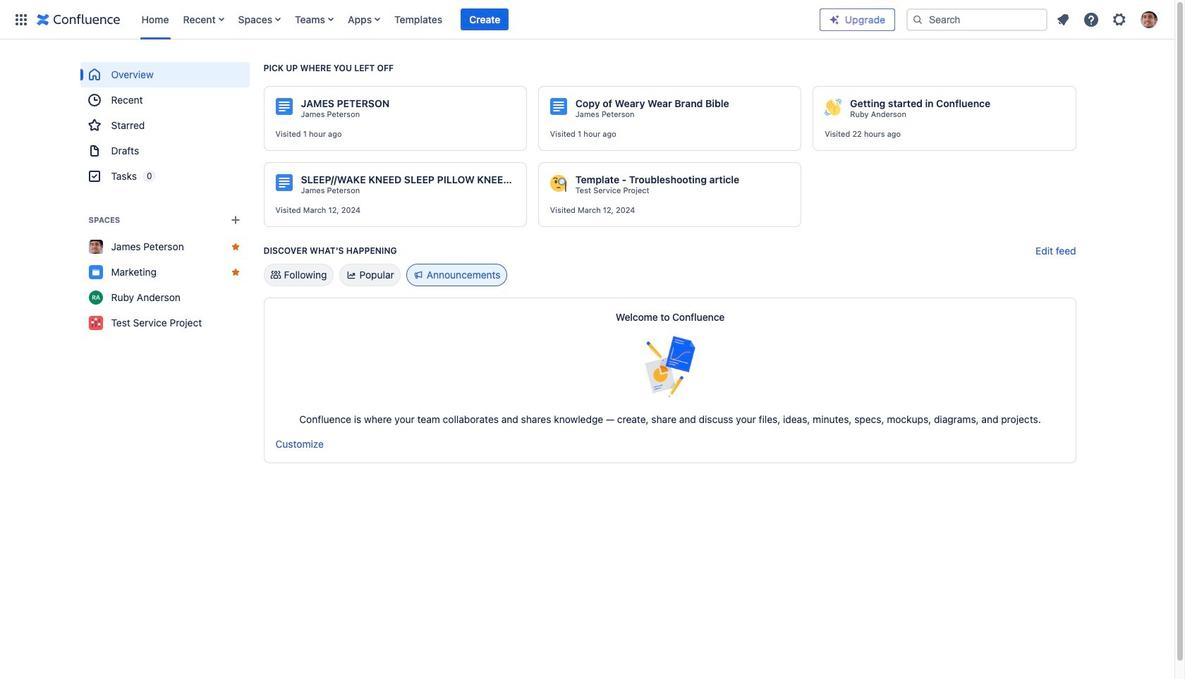 Task type: locate. For each thing, give the bounding box(es) containing it.
list item
[[461, 8, 509, 31]]

None search field
[[907, 8, 1048, 31]]

list item inside list
[[461, 8, 509, 31]]

appswitcher icon image
[[13, 11, 30, 28]]

1 unstar this space image from the top
[[230, 241, 241, 253]]

1 horizontal spatial list
[[1051, 7, 1166, 32]]

create a space image
[[227, 212, 244, 229]]

banner
[[0, 0, 1175, 40]]

your profile and preferences image
[[1141, 11, 1158, 28]]

list
[[134, 0, 820, 39], [1051, 7, 1166, 32]]

:face_with_monocle: image
[[550, 175, 567, 192], [550, 175, 567, 192]]

notification icon image
[[1055, 11, 1072, 28]]

help icon image
[[1083, 11, 1100, 28]]

confluence image
[[37, 11, 120, 28], [37, 11, 120, 28]]

0 horizontal spatial list
[[134, 0, 820, 39]]

0 vertical spatial unstar this space image
[[230, 241, 241, 253]]

unstar this space image
[[230, 241, 241, 253], [230, 267, 241, 278]]

1 vertical spatial unstar this space image
[[230, 267, 241, 278]]

list for appswitcher icon
[[134, 0, 820, 39]]

Search field
[[907, 8, 1048, 31]]

2 unstar this space image from the top
[[230, 267, 241, 278]]

group
[[80, 62, 249, 189]]

:wave: image
[[825, 99, 842, 116]]

settings icon image
[[1111, 11, 1128, 28]]



Task type: describe. For each thing, give the bounding box(es) containing it.
list for premium image
[[1051, 7, 1166, 32]]

:wave: image
[[825, 99, 842, 116]]

premium image
[[829, 14, 840, 25]]

global element
[[8, 0, 820, 39]]

search image
[[912, 14, 924, 25]]



Task type: vqa. For each thing, say whether or not it's contained in the screenshot.
WORK
no



